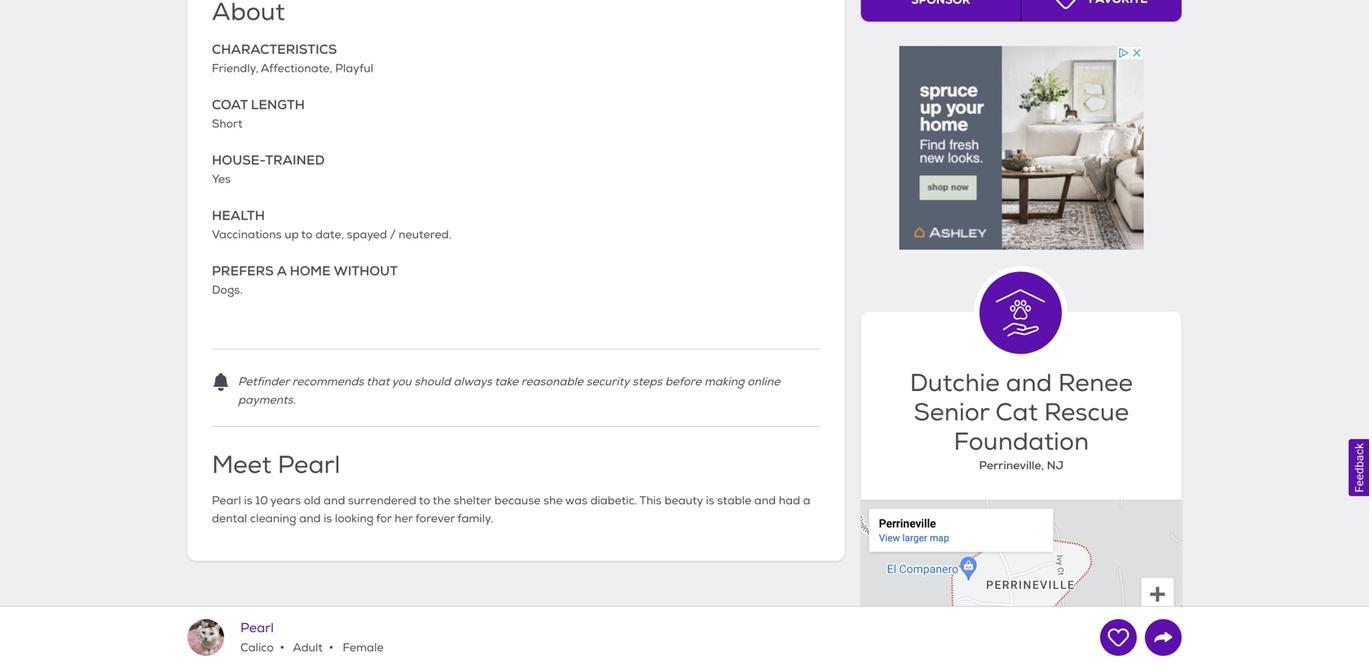 Task type: locate. For each thing, give the bounding box(es) containing it.
petfinder
[[238, 375, 289, 389]]

surrendered
[[348, 494, 417, 508]]

steps
[[633, 375, 662, 389]]

a inside pearl is 10 years old and surrendered to the shelter because she was diabetic.   this beauty is stable and had a dental cleaning and is looking for her forever family.
[[804, 494, 811, 508]]

1 horizontal spatial to
[[419, 494, 430, 508]]

pearl inside pearl is 10 years old and surrendered to the shelter because she was diabetic.   this beauty is stable and had a dental cleaning and is looking for her forever family.
[[212, 494, 241, 508]]

to right the up
[[301, 228, 313, 242]]

that
[[366, 375, 390, 389]]

1 vertical spatial a
[[804, 494, 811, 508]]

cleaning
[[250, 512, 296, 526]]

without
[[334, 263, 398, 280]]

to inside pearl is 10 years old and surrendered to the shelter because she was diabetic.   this beauty is stable and had a dental cleaning and is looking for her forever family.
[[419, 494, 430, 508]]

0 horizontal spatial a
[[277, 263, 287, 280]]

reasonable
[[521, 375, 584, 389]]

security
[[587, 375, 630, 389]]

before
[[665, 375, 702, 389]]

pearl up calico
[[241, 620, 274, 637]]

1 vertical spatial pearl
[[212, 494, 241, 508]]

meet pearl
[[212, 450, 341, 481]]

advertisement element
[[900, 46, 1144, 250]]

dutchie
[[910, 368, 1000, 399]]

home
[[290, 263, 331, 280]]

pearl
[[278, 450, 341, 481], [212, 494, 241, 508], [241, 620, 274, 637]]

length
[[251, 96, 305, 113]]

is left stable
[[706, 494, 715, 508]]

2 vertical spatial pearl
[[241, 620, 274, 637]]

for
[[376, 512, 392, 526]]

dental
[[212, 512, 247, 526]]

pearl up the dental
[[212, 494, 241, 508]]

1 vertical spatial to
[[419, 494, 430, 508]]

0 vertical spatial to
[[301, 228, 313, 242]]

dogs.
[[212, 283, 243, 298]]

health
[[212, 207, 265, 224]]

coat length short
[[212, 96, 305, 131]]

up
[[285, 228, 299, 242]]

house-trained yes
[[212, 152, 325, 187]]

a left home
[[277, 263, 287, 280]]

prefers a home without dogs.
[[212, 263, 398, 298]]

1 horizontal spatial a
[[804, 494, 811, 508]]

renee
[[1059, 368, 1134, 399]]

and down old
[[299, 512, 321, 526]]

a
[[277, 263, 287, 280], [804, 494, 811, 508]]

to left the the
[[419, 494, 430, 508]]

calico
[[241, 641, 274, 655]]

and inside dutchie and renee senior cat rescue foundation perrineville, nj
[[1007, 368, 1053, 399]]

is left looking
[[324, 512, 332, 526]]

is
[[244, 494, 253, 508], [706, 494, 715, 508], [324, 512, 332, 526]]

diabetic.
[[591, 494, 638, 508]]

10
[[255, 494, 268, 508]]

yes
[[212, 173, 231, 187]]

shelter
[[454, 494, 492, 508]]

the
[[433, 494, 451, 508]]

to inside health vaccinations up to date, spayed / neutered.
[[301, 228, 313, 242]]

recommends
[[292, 375, 364, 389]]

0 vertical spatial a
[[277, 263, 287, 280]]

meet
[[212, 450, 272, 481]]

trained
[[265, 152, 325, 169]]

her
[[395, 512, 413, 526]]

a right 'had'
[[804, 494, 811, 508]]

pearl for pearl
[[241, 620, 274, 637]]

female
[[340, 641, 384, 655]]

pearl up old
[[278, 450, 341, 481]]

petfinder alert image
[[212, 373, 230, 391]]

is left 10
[[244, 494, 253, 508]]

0 horizontal spatial to
[[301, 228, 313, 242]]

this
[[640, 494, 662, 508]]

had
[[779, 494, 801, 508]]

dutchie and renee senior cat rescue foundation perrineville, nj
[[910, 368, 1134, 473]]

she
[[544, 494, 563, 508]]

to
[[301, 228, 313, 242], [419, 494, 430, 508]]

always
[[454, 375, 492, 389]]

foundation
[[954, 427, 1090, 458]]

friendly,
[[212, 62, 259, 76]]

looking
[[335, 512, 374, 526]]

house-
[[212, 152, 265, 169]]

0 vertical spatial pearl
[[278, 450, 341, 481]]

senior
[[914, 397, 990, 428]]

and up foundation
[[1007, 368, 1053, 399]]

and
[[1007, 368, 1053, 399], [324, 494, 345, 508], [755, 494, 776, 508], [299, 512, 321, 526]]



Task type: vqa. For each thing, say whether or not it's contained in the screenshot.
FAVORITE BILLY icon at the right of page
no



Task type: describe. For each thing, give the bounding box(es) containing it.
dutchie and renee senior cat rescue foundation link
[[878, 368, 1166, 458]]

was
[[565, 494, 588, 508]]

making
[[705, 375, 745, 389]]

prefers
[[212, 263, 274, 280]]

0 horizontal spatial is
[[244, 494, 253, 508]]

neutered.
[[399, 228, 452, 242]]

cat
[[996, 397, 1038, 428]]

characteristics friendly, affectionate, playful
[[212, 41, 374, 76]]

perrineville,
[[980, 458, 1045, 473]]

characteristics
[[212, 41, 337, 58]]

should
[[415, 375, 451, 389]]

spayed
[[347, 228, 387, 242]]

vaccinations
[[212, 228, 282, 242]]

old
[[304, 494, 321, 508]]

health vaccinations up to date, spayed / neutered.
[[212, 207, 452, 242]]

online
[[748, 375, 781, 389]]

because
[[495, 494, 541, 508]]

pearl for pearl is 10 years old and surrendered to the shelter because she was diabetic.   this beauty is stable and had a dental cleaning and is looking for her forever family.
[[212, 494, 241, 508]]

family.
[[458, 512, 494, 526]]

take
[[495, 375, 519, 389]]

forever
[[416, 512, 455, 526]]

and left 'had'
[[755, 494, 776, 508]]

/
[[390, 228, 396, 242]]

nj
[[1047, 458, 1064, 473]]

petfinder recommends that you should always take reasonable security steps before making online payments.
[[238, 375, 781, 408]]

date,
[[316, 228, 344, 242]]

pearl image
[[188, 620, 224, 656]]

1 horizontal spatial is
[[324, 512, 332, 526]]

coat
[[212, 96, 248, 113]]

2 horizontal spatial is
[[706, 494, 715, 508]]

a inside prefers a home without dogs.
[[277, 263, 287, 280]]

adult
[[291, 641, 323, 655]]

stable
[[718, 494, 752, 508]]

payments.
[[238, 393, 296, 408]]

rescue
[[1045, 397, 1130, 428]]

playful
[[335, 62, 374, 76]]

pearl is 10 years old and surrendered to the shelter because she was diabetic.   this beauty is stable and had a dental cleaning and is looking for her forever family.
[[212, 494, 811, 526]]

you
[[392, 375, 412, 389]]

short
[[212, 117, 243, 131]]

affectionate,
[[261, 62, 333, 76]]

years
[[270, 494, 301, 508]]

beauty
[[665, 494, 703, 508]]

and right old
[[324, 494, 345, 508]]



